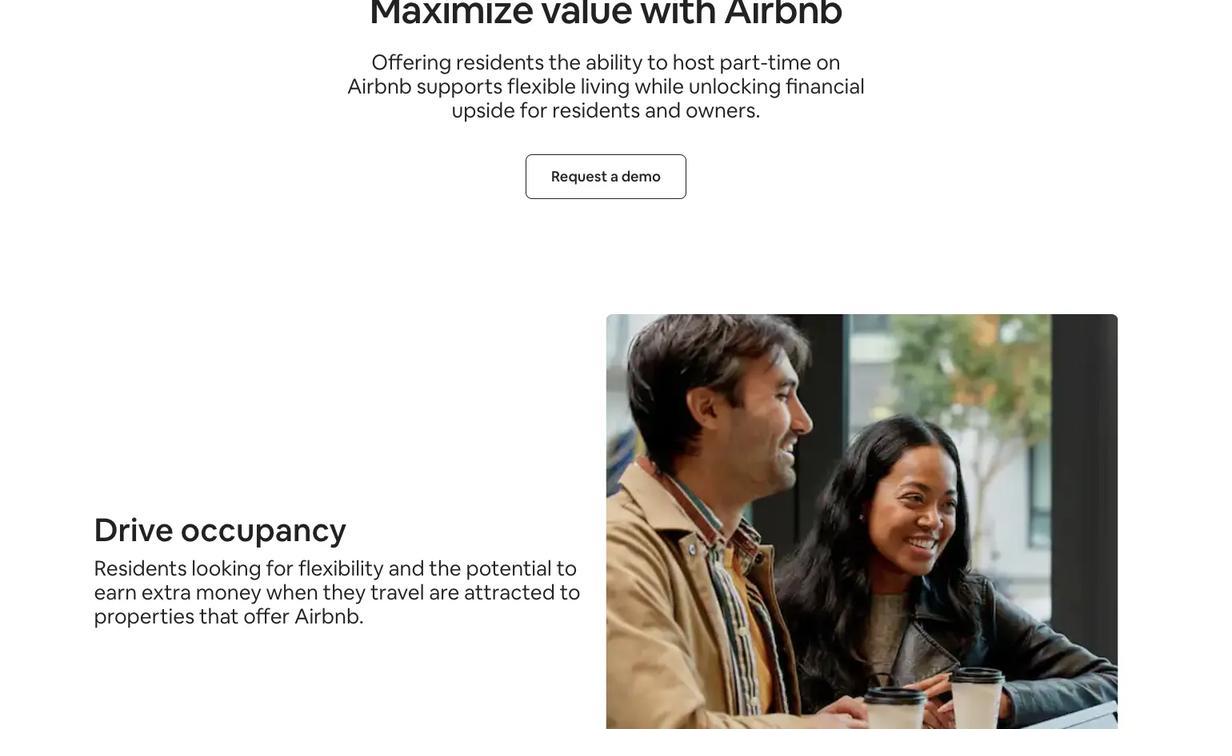 Task type: describe. For each thing, give the bounding box(es) containing it.
attracted
[[464, 579, 555, 606]]

for inside the offering residents the ability to host part-time on airbnb supports flexible living while unlocking financial upside for residents and owners.
[[520, 97, 548, 124]]

request
[[551, 167, 607, 186]]

are
[[429, 579, 460, 606]]

upside
[[452, 97, 515, 124]]

that
[[199, 603, 239, 630]]

offering
[[372, 49, 452, 76]]

when
[[266, 579, 318, 606]]

request a demo link
[[526, 155, 687, 199]]

for inside drive occupancy residents looking for flexibility and the potential to earn extra money when they travel are attracted to properties that offer airbnb.
[[266, 555, 294, 582]]

travel
[[370, 579, 424, 606]]

living
[[581, 73, 630, 100]]

money
[[196, 579, 262, 606]]

part-
[[720, 49, 768, 76]]

they
[[323, 579, 366, 606]]

to right attracted
[[560, 579, 581, 606]]

potential
[[466, 555, 552, 582]]

to inside the offering residents the ability to host part-time on airbnb supports flexible living while unlocking financial upside for residents and owners.
[[648, 49, 668, 76]]

residents
[[94, 555, 187, 582]]

and inside the offering residents the ability to host part-time on airbnb supports flexible living while unlocking financial upside for residents and owners.
[[645, 97, 681, 124]]

host
[[673, 49, 715, 76]]

time
[[768, 49, 812, 76]]

drive
[[94, 509, 174, 551]]

properties
[[94, 603, 195, 630]]

to right the potential
[[557, 555, 577, 582]]

flexibility
[[298, 555, 384, 582]]

unlocking
[[689, 73, 781, 100]]



Task type: vqa. For each thing, say whether or not it's contained in the screenshot.
Travel
yes



Task type: locate. For each thing, give the bounding box(es) containing it.
residents down ability
[[552, 97, 640, 124]]

offer
[[244, 603, 290, 630]]

to
[[648, 49, 668, 76], [557, 555, 577, 582], [560, 579, 581, 606]]

financial
[[786, 73, 865, 100]]

0 horizontal spatial for
[[266, 555, 294, 582]]

flexible
[[507, 73, 576, 100]]

supports
[[417, 73, 503, 100]]

1 horizontal spatial and
[[645, 97, 681, 124]]

earn
[[94, 579, 137, 606]]

while
[[635, 73, 684, 100]]

the right travel
[[429, 555, 461, 582]]

and inside drive occupancy residents looking for flexibility and the potential to earn extra money when they travel are attracted to properties that offer airbnb.
[[389, 555, 425, 582]]

occupancy
[[180, 509, 347, 551]]

ability
[[586, 49, 643, 76]]

1 vertical spatial the
[[429, 555, 461, 582]]

airbnb.
[[294, 603, 364, 630]]

0 horizontal spatial the
[[429, 555, 461, 582]]

0 vertical spatial the
[[549, 49, 581, 76]]

for right upside
[[520, 97, 548, 124]]

for
[[520, 97, 548, 124], [266, 555, 294, 582]]

demo
[[621, 167, 661, 186]]

0 vertical spatial for
[[520, 97, 548, 124]]

and left are
[[389, 555, 425, 582]]

the inside the offering residents the ability to host part-time on airbnb supports flexible living while unlocking financial upside for residents and owners.
[[549, 49, 581, 76]]

for down occupancy
[[266, 555, 294, 582]]

residents
[[456, 49, 544, 76], [552, 97, 640, 124]]

0 vertical spatial residents
[[456, 49, 544, 76]]

0 vertical spatial and
[[645, 97, 681, 124]]

1 vertical spatial and
[[389, 555, 425, 582]]

the inside drive occupancy residents looking for flexibility and the potential to earn extra money when they travel are attracted to properties that offer airbnb.
[[429, 555, 461, 582]]

owners.
[[686, 97, 761, 124]]

and
[[645, 97, 681, 124], [389, 555, 425, 582]]

1 vertical spatial residents
[[552, 97, 640, 124]]

and down host
[[645, 97, 681, 124]]

1 horizontal spatial the
[[549, 49, 581, 76]]

offering residents the ability to host part-time on airbnb supports flexible living while unlocking financial upside for residents and owners.
[[347, 49, 865, 124]]

drive occupancy residents looking for flexibility and the potential to earn extra money when they travel are attracted to properties that offer airbnb.
[[94, 509, 581, 630]]

airbnb
[[347, 73, 412, 100]]

0 horizontal spatial residents
[[456, 49, 544, 76]]

1 horizontal spatial residents
[[552, 97, 640, 124]]

0 horizontal spatial and
[[389, 555, 425, 582]]

request a demo
[[551, 167, 661, 186]]

the left ability
[[549, 49, 581, 76]]

1 vertical spatial for
[[266, 555, 294, 582]]

the
[[549, 49, 581, 76], [429, 555, 461, 582]]

residents up upside
[[456, 49, 544, 76]]

to left host
[[648, 49, 668, 76]]

on
[[816, 49, 841, 76]]

extra
[[141, 579, 191, 606]]

looking
[[192, 555, 261, 582]]

1 horizontal spatial for
[[520, 97, 548, 124]]

a
[[610, 167, 618, 186]]



